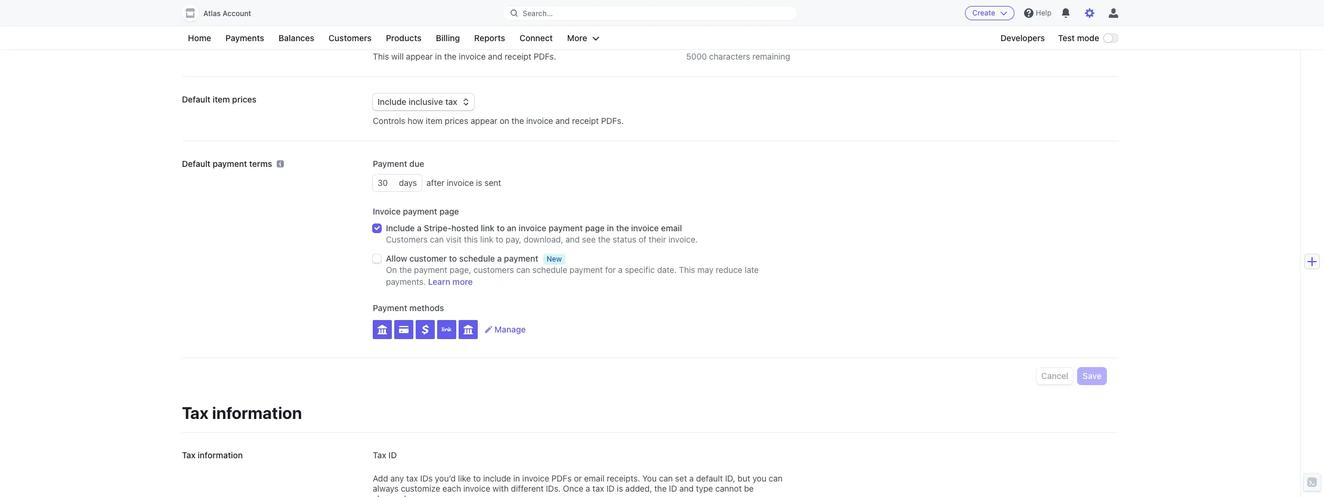 Task type: locate. For each thing, give the bounding box(es) containing it.
information
[[212, 403, 302, 423], [198, 451, 243, 461]]

1 horizontal spatial tax
[[446, 97, 458, 107]]

payments.
[[386, 277, 426, 287]]

tax inside popup button
[[446, 97, 458, 107]]

id left added,
[[607, 484, 615, 494]]

include up controls
[[378, 97, 407, 107]]

tax information
[[182, 403, 302, 423], [182, 451, 243, 461]]

include inside include inclusive tax popup button
[[378, 97, 407, 107]]

controls
[[373, 116, 406, 126]]

account
[[223, 9, 251, 18]]

1 horizontal spatial receipt
[[572, 116, 599, 126]]

a inside on the payment page, customers can schedule payment for a specific date. this may reduce late payments.
[[619, 265, 623, 275]]

payment left for on the bottom left of page
[[570, 265, 603, 275]]

you
[[753, 474, 767, 484]]

1 vertical spatial this
[[679, 265, 696, 275]]

email right or
[[584, 474, 605, 484]]

in
[[435, 51, 442, 61], [607, 223, 614, 233], [514, 474, 520, 484]]

1 horizontal spatial email
[[661, 223, 683, 233]]

1 vertical spatial page
[[585, 223, 605, 233]]

payment up the after invoice is sent 'text box' at the top left of page
[[373, 159, 407, 169]]

1 vertical spatial payment
[[373, 303, 407, 313]]

a down invoice payment page
[[417, 223, 422, 233]]

tax information for tax information
[[182, 403, 302, 423]]

2 horizontal spatial tax
[[593, 484, 605, 494]]

0 vertical spatial receipt
[[505, 51, 532, 61]]

2 horizontal spatial in
[[607, 223, 614, 233]]

information for tax information
[[212, 403, 302, 423]]

1 vertical spatial link
[[481, 235, 494, 245]]

2 payment from the top
[[373, 303, 407, 313]]

page,
[[450, 265, 472, 275]]

can right customers at the bottom left of the page
[[517, 265, 530, 275]]

tax left svg image
[[446, 97, 458, 107]]

payment due
[[373, 159, 424, 169]]

with
[[493, 484, 509, 494]]

and right on
[[556, 116, 570, 126]]

id
[[389, 451, 397, 461], [607, 484, 615, 494], [669, 484, 678, 494]]

cannot
[[716, 484, 742, 494]]

2 vertical spatial in
[[514, 474, 520, 484]]

include for include inclusive tax
[[378, 97, 407, 107]]

reports link
[[469, 31, 511, 45]]

0 horizontal spatial schedule
[[459, 254, 495, 264]]

hosted
[[452, 223, 479, 233]]

include inclusive tax
[[378, 97, 458, 107]]

tax for inclusive
[[446, 97, 458, 107]]

1 horizontal spatial schedule
[[533, 265, 568, 275]]

payment
[[213, 159, 247, 169], [403, 207, 438, 217], [549, 223, 583, 233], [504, 254, 539, 264], [414, 265, 448, 275], [570, 265, 603, 275]]

0 vertical spatial tax information
[[182, 403, 302, 423]]

in right with
[[514, 474, 520, 484]]

Search… search field
[[504, 6, 797, 21]]

developers link
[[995, 31, 1052, 45]]

a inside include a stripe-hosted link to an invoice payment page in the invoice email customers can visit this link to pay, download, and see the status of their invoice.
[[417, 223, 422, 233]]

is left added,
[[617, 484, 623, 494]]

1 horizontal spatial in
[[514, 474, 520, 484]]

learn more link
[[428, 276, 473, 288]]

and left see
[[566, 235, 580, 245]]

2 tax information from the top
[[182, 451, 243, 461]]

or
[[574, 474, 582, 484]]

tax for any
[[407, 474, 418, 484]]

after invoice is sent
[[427, 178, 502, 188]]

create button
[[966, 6, 1015, 20]]

schedule down this
[[459, 254, 495, 264]]

0 vertical spatial in
[[435, 51, 442, 61]]

remaining
[[753, 51, 791, 61]]

payments
[[226, 33, 264, 43]]

include down invoice
[[386, 223, 415, 233]]

in up status
[[607, 223, 614, 233]]

in inside include a stripe-hosted link to an invoice payment page in the invoice email customers can visit this link to pay, download, and see the status of their invoice.
[[607, 223, 614, 233]]

1 horizontal spatial customers
[[386, 235, 428, 245]]

can
[[430, 235, 444, 245], [517, 265, 530, 275], [659, 474, 673, 484], [769, 474, 783, 484]]

tax
[[182, 403, 209, 423], [182, 451, 196, 461], [373, 451, 387, 461]]

the right added,
[[655, 484, 667, 494]]

products link
[[380, 31, 428, 45]]

0 vertical spatial this
[[373, 51, 389, 61]]

appear right 'will'
[[406, 51, 433, 61]]

can inside include a stripe-hosted link to an invoice payment page in the invoice email customers can visit this link to pay, download, and see the status of their invoice.
[[430, 235, 444, 245]]

reduce
[[716, 265, 743, 275]]

and left type
[[680, 484, 694, 494]]

of
[[639, 235, 647, 245]]

include for include a stripe-hosted link to an invoice payment page in the invoice email customers can visit this link to pay, download, and see the status of their invoice.
[[386, 223, 415, 233]]

1 vertical spatial include
[[386, 223, 415, 233]]

1 vertical spatial pdfs.
[[602, 116, 624, 126]]

1 default from the top
[[182, 6, 211, 16]]

information for tax id
[[198, 451, 243, 461]]

include inside include a stripe-hosted link to an invoice payment page in the invoice email customers can visit this link to pay, download, and see the status of their invoice.
[[386, 223, 415, 233]]

1 vertical spatial schedule
[[533, 265, 568, 275]]

methods
[[410, 303, 444, 313]]

link right hosted
[[481, 223, 495, 233]]

customers up allow
[[386, 235, 428, 245]]

0 vertical spatial include
[[378, 97, 407, 107]]

allow customer to schedule a payment
[[386, 254, 539, 264]]

1 vertical spatial is
[[617, 484, 623, 494]]

help button
[[1020, 4, 1057, 23]]

0 vertical spatial payment
[[373, 159, 407, 169]]

1 horizontal spatial is
[[617, 484, 623, 494]]

1 horizontal spatial prices
[[445, 116, 469, 126]]

date.
[[658, 265, 677, 275]]

to left an
[[497, 223, 505, 233]]

this
[[373, 51, 389, 61], [679, 265, 696, 275]]

0 horizontal spatial tax
[[407, 474, 418, 484]]

1 vertical spatial appear
[[471, 116, 498, 126]]

home link
[[182, 31, 217, 45]]

on
[[386, 265, 397, 275]]

this left 'may'
[[679, 265, 696, 275]]

1 payment from the top
[[373, 159, 407, 169]]

payment down payments.
[[373, 303, 407, 313]]

is
[[476, 178, 483, 188], [617, 484, 623, 494]]

1 horizontal spatial page
[[585, 223, 605, 233]]

0 vertical spatial prices
[[232, 94, 257, 104]]

the inside on the payment page, customers can schedule payment for a specific date. this may reduce late payments.
[[400, 265, 412, 275]]

customers
[[329, 33, 372, 43], [386, 235, 428, 245]]

include
[[378, 97, 407, 107], [386, 223, 415, 233]]

developers
[[1001, 33, 1046, 43]]

to
[[497, 223, 505, 233], [496, 235, 504, 245], [449, 254, 457, 264], [473, 474, 481, 484]]

0 horizontal spatial is
[[476, 178, 483, 188]]

payment up download,
[[549, 223, 583, 233]]

changed.
[[373, 494, 409, 498]]

payment inside include a stripe-hosted link to an invoice payment page in the invoice email customers can visit this link to pay, download, and see the status of their invoice.
[[549, 223, 583, 233]]

0 horizontal spatial email
[[584, 474, 605, 484]]

0 horizontal spatial this
[[373, 51, 389, 61]]

item
[[213, 94, 230, 104], [426, 116, 443, 126]]

to inside add any tax ids you'd like to include in invoice pdfs or email receipts. you can set a default id, but you can always customize each invoice with different ids. once a tax id is added, the id and type cannot be changed.
[[473, 474, 481, 484]]

is left "sent"
[[476, 178, 483, 188]]

and
[[488, 51, 503, 61], [556, 116, 570, 126], [566, 235, 580, 245], [680, 484, 694, 494]]

the up payments.
[[400, 265, 412, 275]]

pay,
[[506, 235, 522, 245]]

customers left products
[[329, 33, 372, 43]]

2 vertical spatial default
[[182, 159, 211, 169]]

balances link
[[273, 31, 320, 45]]

after invoice is sent text field
[[373, 175, 399, 192]]

1 vertical spatial information
[[198, 451, 243, 461]]

you
[[643, 474, 657, 484]]

specific
[[625, 265, 655, 275]]

page up 'stripe-'
[[440, 207, 459, 217]]

this inside on the payment page, customers can schedule payment for a specific date. this may reduce late payments.
[[679, 265, 696, 275]]

can down 'stripe-'
[[430, 235, 444, 245]]

tax information for tax id
[[182, 451, 243, 461]]

a right for on the bottom left of page
[[619, 265, 623, 275]]

to up the page,
[[449, 254, 457, 264]]

0 horizontal spatial item
[[213, 94, 230, 104]]

appear left on
[[471, 116, 498, 126]]

payment
[[373, 159, 407, 169], [373, 303, 407, 313]]

1 tax information from the top
[[182, 403, 302, 423]]

1 vertical spatial prices
[[445, 116, 469, 126]]

2 default from the top
[[182, 94, 211, 104]]

0 vertical spatial pdfs.
[[534, 51, 557, 61]]

2 horizontal spatial id
[[669, 484, 678, 494]]

0 vertical spatial email
[[661, 223, 683, 233]]

notifications image
[[1062, 8, 1071, 18]]

0 horizontal spatial prices
[[232, 94, 257, 104]]

1 vertical spatial default
[[182, 94, 211, 104]]

to right like
[[473, 474, 481, 484]]

page inside include a stripe-hosted link to an invoice payment page in the invoice email customers can visit this link to pay, download, and see the status of their invoice.
[[585, 223, 605, 233]]

email inside add any tax ids you'd like to include in invoice pdfs or email receipts. you can set a default id, but you can always customize each invoice with different ids. once a tax id is added, the id and type cannot be changed.
[[584, 474, 605, 484]]

0 vertical spatial information
[[212, 403, 302, 423]]

0 horizontal spatial in
[[435, 51, 442, 61]]

1 vertical spatial receipt
[[572, 116, 599, 126]]

default payment terms
[[182, 159, 272, 169]]

the
[[444, 51, 457, 61], [512, 116, 524, 126], [617, 223, 629, 233], [598, 235, 611, 245], [400, 265, 412, 275], [655, 484, 667, 494]]

0 horizontal spatial page
[[440, 207, 459, 217]]

schedule down new
[[533, 265, 568, 275]]

a up customers at the bottom left of the page
[[497, 254, 502, 264]]

and inside include a stripe-hosted link to an invoice payment page in the invoice email customers can visit this link to pay, download, and see the status of their invoice.
[[566, 235, 580, 245]]

email up invoice.
[[661, 223, 683, 233]]

1 vertical spatial email
[[584, 474, 605, 484]]

0 vertical spatial page
[[440, 207, 459, 217]]

tax right or
[[593, 484, 605, 494]]

schedule
[[459, 254, 495, 264], [533, 265, 568, 275]]

1 vertical spatial tax information
[[182, 451, 243, 461]]

in down billing link
[[435, 51, 442, 61]]

download,
[[524, 235, 564, 245]]

tax left the ids in the bottom left of the page
[[407, 474, 418, 484]]

ids
[[421, 474, 433, 484]]

0 vertical spatial appear
[[406, 51, 433, 61]]

default footer
[[182, 6, 237, 16]]

set
[[676, 474, 687, 484]]

0 vertical spatial is
[[476, 178, 483, 188]]

1 vertical spatial in
[[607, 223, 614, 233]]

0 vertical spatial link
[[481, 223, 495, 233]]

0 horizontal spatial customers
[[329, 33, 372, 43]]

0 horizontal spatial receipt
[[505, 51, 532, 61]]

svg image
[[462, 99, 470, 106]]

id right you
[[669, 484, 678, 494]]

once
[[563, 484, 584, 494]]

page up see
[[585, 223, 605, 233]]

1 vertical spatial customers
[[386, 235, 428, 245]]

to left pay,
[[496, 235, 504, 245]]

invoice down "reports" link
[[459, 51, 486, 61]]

see
[[582, 235, 596, 245]]

0 vertical spatial customers
[[329, 33, 372, 43]]

0 vertical spatial default
[[182, 6, 211, 16]]

0 horizontal spatial appear
[[406, 51, 433, 61]]

invoice
[[373, 207, 401, 217]]

1 vertical spatial item
[[426, 116, 443, 126]]

default for default item prices
[[182, 94, 211, 104]]

tax for tax information
[[182, 451, 196, 461]]

schedule inside on the payment page, customers can schedule payment for a specific date. this may reduce late payments.
[[533, 265, 568, 275]]

1 horizontal spatial this
[[679, 265, 696, 275]]

link right this
[[481, 235, 494, 245]]

3 default from the top
[[182, 159, 211, 169]]

0 vertical spatial schedule
[[459, 254, 495, 264]]

this left 'will'
[[373, 51, 389, 61]]

invoice
[[459, 51, 486, 61], [527, 116, 554, 126], [447, 178, 474, 188], [519, 223, 547, 233], [632, 223, 659, 233], [523, 474, 550, 484], [464, 484, 491, 494]]

is inside add any tax ids you'd like to include in invoice pdfs or email receipts. you can set a default id, but you can always customize each invoice with different ids. once a tax id is added, the id and type cannot be changed.
[[617, 484, 623, 494]]

customers inside 'customers' link
[[329, 33, 372, 43]]

id up any
[[389, 451, 397, 461]]



Task type: describe. For each thing, give the bounding box(es) containing it.
payments link
[[220, 31, 270, 45]]

1 horizontal spatial pdfs.
[[602, 116, 624, 126]]

payment methods
[[373, 303, 444, 313]]

added,
[[626, 484, 652, 494]]

payment for payment methods
[[373, 303, 407, 313]]

invoice right on
[[527, 116, 554, 126]]

terms
[[249, 159, 272, 169]]

billing
[[436, 33, 460, 43]]

default for default footer
[[182, 6, 211, 16]]

customers
[[474, 265, 514, 275]]

may
[[698, 265, 714, 275]]

create
[[973, 8, 996, 17]]

pdfs
[[552, 474, 572, 484]]

billing link
[[430, 31, 466, 45]]

be
[[745, 484, 754, 494]]

help
[[1037, 8, 1052, 17]]

invoice up download,
[[519, 223, 547, 233]]

include inclusive tax button
[[373, 94, 474, 110]]

for
[[606, 265, 616, 275]]

you'd
[[435, 474, 456, 484]]

products
[[386, 33, 422, 43]]

payment for payment due
[[373, 159, 407, 169]]

connect link
[[514, 31, 559, 45]]

payment up 'stripe-'
[[403, 207, 438, 217]]

a right or
[[586, 484, 591, 494]]

add any tax ids you'd like to include in invoice pdfs or email receipts. you can set a default id, but you can always customize each invoice with different ids. once a tax id is added, the id and type cannot be changed.
[[373, 474, 783, 498]]

can left set
[[659, 474, 673, 484]]

atlas
[[204, 9, 221, 18]]

save
[[1083, 371, 1102, 381]]

learn
[[428, 277, 451, 287]]

tax id
[[373, 451, 397, 461]]

days button
[[399, 175, 422, 192]]

allow
[[386, 254, 408, 264]]

receipts.
[[607, 474, 641, 484]]

inclusive
[[409, 97, 443, 107]]

invoice right the after
[[447, 178, 474, 188]]

will
[[392, 51, 404, 61]]

5000 characters remaining
[[687, 51, 791, 61]]

email inside include a stripe-hosted link to an invoice payment page in the invoice email customers can visit this link to pay, download, and see the status of their invoice.
[[661, 223, 683, 233]]

on the payment page, customers can schedule payment for a specific date. this may reduce late payments.
[[386, 265, 759, 287]]

1 horizontal spatial appear
[[471, 116, 498, 126]]

this will appear in the invoice and receipt pdfs.
[[373, 51, 557, 61]]

cancel
[[1042, 371, 1069, 381]]

save button
[[1079, 368, 1107, 385]]

learn more
[[428, 277, 473, 287]]

tax for tax id
[[373, 451, 387, 461]]

payment down customer on the left bottom
[[414, 265, 448, 275]]

id,
[[726, 474, 736, 484]]

status
[[613, 235, 637, 245]]

the right on
[[512, 116, 524, 126]]

invoice up "of"
[[632, 223, 659, 233]]

atlas account button
[[182, 5, 263, 21]]

payment left "terms" on the top left
[[213, 159, 247, 169]]

an
[[507, 223, 517, 233]]

the down billing link
[[444, 51, 457, 61]]

home
[[188, 33, 211, 43]]

the inside add any tax ids you'd like to include in invoice pdfs or email receipts. you can set a default id, but you can always customize each invoice with different ids. once a tax id is added, the id and type cannot be changed.
[[655, 484, 667, 494]]

more
[[567, 33, 588, 43]]

default for default payment terms
[[182, 159, 211, 169]]

invoice left pdfs
[[523, 474, 550, 484]]

include a stripe-hosted link to an invoice payment page in the invoice email customers can visit this link to pay, download, and see the status of their invoice.
[[386, 223, 698, 245]]

test
[[1059, 33, 1076, 43]]

days
[[399, 178, 417, 188]]

this
[[464, 235, 478, 245]]

can inside on the payment page, customers can schedule payment for a specific date. this may reduce late payments.
[[517, 265, 530, 275]]

visit
[[446, 235, 462, 245]]

manage
[[495, 325, 526, 335]]

default item prices
[[182, 94, 257, 104]]

Search… text field
[[504, 6, 797, 21]]

new
[[547, 255, 562, 264]]

the up status
[[617, 223, 629, 233]]

controls how item prices appear on the invoice and receipt pdfs.
[[373, 116, 624, 126]]

5000
[[687, 51, 707, 61]]

their
[[649, 235, 667, 245]]

on
[[500, 116, 510, 126]]

connect
[[520, 33, 553, 43]]

characters
[[710, 51, 751, 61]]

can right you
[[769, 474, 783, 484]]

0 horizontal spatial id
[[389, 451, 397, 461]]

0 vertical spatial item
[[213, 94, 230, 104]]

mode
[[1078, 33, 1100, 43]]

the right see
[[598, 235, 611, 245]]

any
[[391, 474, 404, 484]]

how
[[408, 116, 424, 126]]

0 horizontal spatial pdfs.
[[534, 51, 557, 61]]

always
[[373, 484, 399, 494]]

more
[[453, 277, 473, 287]]

payment down pay,
[[504, 254, 539, 264]]

ids.
[[546, 484, 561, 494]]

like
[[458, 474, 471, 484]]

default
[[697, 474, 723, 484]]

1 horizontal spatial item
[[426, 116, 443, 126]]

after
[[427, 178, 445, 188]]

each
[[443, 484, 461, 494]]

invoice left with
[[464, 484, 491, 494]]

customize
[[401, 484, 441, 494]]

invoice.
[[669, 235, 698, 245]]

atlas account
[[204, 9, 251, 18]]

but
[[738, 474, 751, 484]]

footer
[[213, 6, 237, 16]]

manage button
[[485, 324, 526, 336]]

a right set
[[690, 474, 694, 484]]

1 horizontal spatial id
[[607, 484, 615, 494]]

in inside add any tax ids you'd like to include in invoice pdfs or email receipts. you can set a default id, but you can always customize each invoice with different ids. once a tax id is added, the id and type cannot be changed.
[[514, 474, 520, 484]]

due
[[410, 159, 424, 169]]

reports
[[474, 33, 505, 43]]

customers link
[[323, 31, 378, 45]]

cancel button
[[1037, 368, 1074, 385]]

and down "reports" link
[[488, 51, 503, 61]]

late
[[745, 265, 759, 275]]

balances
[[279, 33, 314, 43]]

test mode
[[1059, 33, 1100, 43]]

and inside add any tax ids you'd like to include in invoice pdfs or email receipts. you can set a default id, but you can always customize each invoice with different ids. once a tax id is added, the id and type cannot be changed.
[[680, 484, 694, 494]]

type
[[696, 484, 714, 494]]

customers inside include a stripe-hosted link to an invoice payment page in the invoice email customers can visit this link to pay, download, and see the status of their invoice.
[[386, 235, 428, 245]]



Task type: vqa. For each thing, say whether or not it's contained in the screenshot.
top The Information
yes



